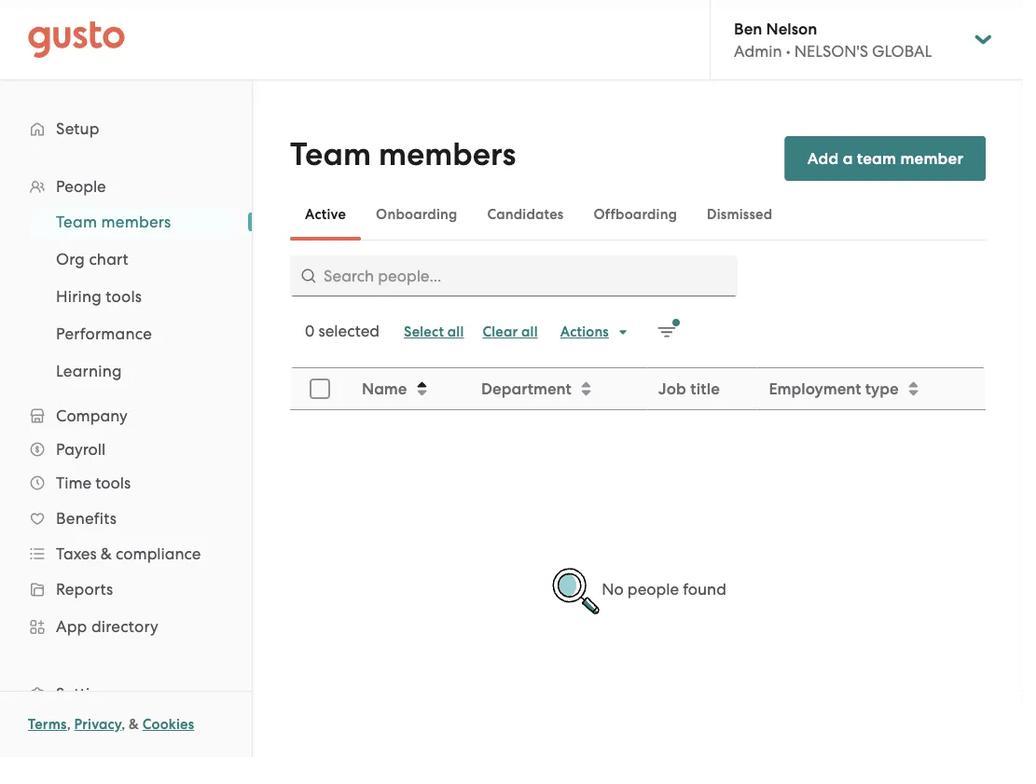 Task type: vqa. For each thing, say whether or not it's contained in the screenshot.
Months.
no



Task type: locate. For each thing, give the bounding box(es) containing it.
app directory link
[[19, 610, 233, 644]]

1 vertical spatial team members
[[56, 213, 171, 231]]

members
[[379, 136, 516, 174], [101, 213, 171, 231]]

2 all from the left
[[522, 324, 538, 341]]

& inside 'dropdown button'
[[101, 545, 112, 564]]

tools up performance link at the top left of the page
[[106, 287, 142, 306]]

members up onboarding button
[[379, 136, 516, 174]]

employment type button
[[758, 370, 986, 409]]

ben nelson admin • nelson's global
[[735, 19, 933, 60]]

0 horizontal spatial ,
[[67, 717, 71, 734]]

1 vertical spatial members
[[101, 213, 171, 231]]

no people found
[[602, 581, 727, 599]]

team members link
[[34, 205, 233, 239]]

tools
[[106, 287, 142, 306], [95, 474, 131, 493]]

gusto navigation element
[[0, 80, 252, 758]]

nelson
[[767, 19, 818, 38]]

0 vertical spatial tools
[[106, 287, 142, 306]]

terms
[[28, 717, 67, 734]]

taxes
[[56, 545, 97, 564]]

0 selected
[[305, 322, 380, 341]]

clear all button
[[474, 317, 548, 347]]

candidates
[[488, 206, 564, 223]]

Search people... field
[[290, 256, 738, 297]]

1 list from the top
[[0, 170, 252, 758]]

setup link
[[19, 112, 233, 146]]

list containing team members
[[0, 203, 252, 390]]

all
[[448, 324, 464, 341], [522, 324, 538, 341]]

tools inside dropdown button
[[95, 474, 131, 493]]

benefits
[[56, 510, 117, 528]]

1 horizontal spatial ,
[[121, 717, 125, 734]]

all inside button
[[448, 324, 464, 341]]

select all
[[404, 324, 464, 341]]

1 horizontal spatial all
[[522, 324, 538, 341]]

team
[[290, 136, 371, 174], [56, 213, 97, 231]]

admin
[[735, 42, 783, 60]]

company button
[[19, 399, 233, 433]]

people
[[56, 177, 106, 196]]

0 vertical spatial team
[[290, 136, 371, 174]]

a
[[843, 149, 854, 168]]

benefits link
[[19, 502, 233, 536]]

dismissed button
[[693, 192, 788, 237]]

directory
[[91, 618, 159, 637]]

hiring tools link
[[34, 280, 233, 314]]

no
[[602, 581, 624, 599]]

time tools
[[56, 474, 131, 493]]

team members down people dropdown button
[[56, 213, 171, 231]]

&
[[101, 545, 112, 564], [129, 717, 139, 734]]

all right select on the top left of page
[[448, 324, 464, 341]]

1 vertical spatial tools
[[95, 474, 131, 493]]

settings link
[[19, 678, 233, 711]]

tools down payroll dropdown button
[[95, 474, 131, 493]]

0
[[305, 322, 315, 341]]

& right taxes
[[101, 545, 112, 564]]

,
[[67, 717, 71, 734], [121, 717, 125, 734]]

1 vertical spatial &
[[129, 717, 139, 734]]

name button
[[351, 370, 468, 409]]

hiring
[[56, 287, 102, 306]]

0 horizontal spatial members
[[101, 213, 171, 231]]

1 horizontal spatial &
[[129, 717, 139, 734]]

team down people
[[56, 213, 97, 231]]

1 horizontal spatial team
[[290, 136, 371, 174]]

new notifications image
[[658, 319, 680, 342]]

0 horizontal spatial team members
[[56, 213, 171, 231]]

1 vertical spatial team
[[56, 213, 97, 231]]

, down settings link
[[121, 717, 125, 734]]

1 all from the left
[[448, 324, 464, 341]]

0 vertical spatial members
[[379, 136, 516, 174]]

0 horizontal spatial team
[[56, 213, 97, 231]]

reports link
[[19, 573, 233, 607]]

nelson's
[[795, 42, 869, 60]]

0 horizontal spatial &
[[101, 545, 112, 564]]

time tools button
[[19, 467, 233, 500]]

privacy link
[[74, 717, 121, 734]]

1 horizontal spatial members
[[379, 136, 516, 174]]

learning
[[56, 362, 122, 381]]

people button
[[19, 170, 233, 203]]

time
[[56, 474, 92, 493]]

members down people dropdown button
[[101, 213, 171, 231]]

, left privacy
[[67, 717, 71, 734]]

settings
[[56, 685, 117, 704]]

all inside 'button'
[[522, 324, 538, 341]]

team members
[[290, 136, 516, 174], [56, 213, 171, 231]]

all right clear
[[522, 324, 538, 341]]

title
[[691, 379, 721, 399]]

list
[[0, 170, 252, 758], [0, 203, 252, 390]]

cookies
[[143, 717, 194, 734]]

global
[[873, 42, 933, 60]]

offboarding
[[594, 206, 678, 223]]

payroll button
[[19, 433, 233, 467]]

0 horizontal spatial all
[[448, 324, 464, 341]]

team inside list
[[56, 213, 97, 231]]

taxes & compliance
[[56, 545, 201, 564]]

0 vertical spatial &
[[101, 545, 112, 564]]

offboarding button
[[579, 192, 693, 237]]

tools for time tools
[[95, 474, 131, 493]]

app directory
[[56, 618, 159, 637]]

learning link
[[34, 355, 233, 388]]

1 horizontal spatial team members
[[290, 136, 516, 174]]

& down settings link
[[129, 717, 139, 734]]

org chart
[[56, 250, 129, 269]]

candidates button
[[473, 192, 579, 237]]

2 list from the top
[[0, 203, 252, 390]]

team members up onboarding button
[[290, 136, 516, 174]]

employment type
[[769, 379, 899, 399]]

team up active button
[[290, 136, 371, 174]]



Task type: describe. For each thing, give the bounding box(es) containing it.
performance link
[[34, 317, 233, 351]]

reports
[[56, 581, 113, 599]]

org
[[56, 250, 85, 269]]

privacy
[[74, 717, 121, 734]]

all for clear all
[[522, 324, 538, 341]]

clear
[[483, 324, 518, 341]]

onboarding
[[376, 206, 458, 223]]

department
[[481, 379, 572, 399]]

app
[[56, 618, 87, 637]]

performance
[[56, 325, 152, 343]]

company
[[56, 407, 128, 426]]

all for select all
[[448, 324, 464, 341]]

onboarding button
[[361, 192, 473, 237]]

selected
[[319, 322, 380, 341]]

•
[[787, 42, 791, 60]]

home image
[[28, 21, 125, 58]]

compliance
[[116, 545, 201, 564]]

team members tab list
[[290, 189, 987, 241]]

tools for hiring tools
[[106, 287, 142, 306]]

terms , privacy , & cookies
[[28, 717, 194, 734]]

member
[[901, 149, 964, 168]]

select
[[404, 324, 444, 341]]

cookies button
[[143, 714, 194, 736]]

type
[[866, 379, 899, 399]]

job
[[659, 379, 687, 399]]

dismissed
[[708, 206, 773, 223]]

add a team member button
[[786, 136, 987, 181]]

select all button
[[395, 317, 474, 347]]

employment
[[769, 379, 862, 399]]

actions button
[[551, 317, 639, 347]]

add a team member
[[808, 149, 964, 168]]

add
[[808, 149, 839, 168]]

0 selected status
[[305, 322, 380, 341]]

active
[[305, 206, 346, 223]]

members inside list
[[101, 213, 171, 231]]

org chart link
[[34, 243, 233, 276]]

job title
[[659, 379, 721, 399]]

2 , from the left
[[121, 717, 125, 734]]

chart
[[89, 250, 129, 269]]

setup
[[56, 119, 100, 138]]

terms link
[[28, 717, 67, 734]]

clear all
[[483, 324, 538, 341]]

team
[[858, 149, 897, 168]]

1 , from the left
[[67, 717, 71, 734]]

taxes & compliance button
[[19, 538, 233, 571]]

name
[[362, 379, 407, 399]]

actions
[[561, 324, 609, 341]]

people
[[628, 581, 680, 599]]

hiring tools
[[56, 287, 142, 306]]

department button
[[470, 370, 646, 409]]

active button
[[290, 192, 361, 237]]

list containing people
[[0, 170, 252, 758]]

found
[[683, 581, 727, 599]]

Select all rows on this page checkbox
[[300, 369, 341, 410]]

payroll
[[56, 441, 106, 459]]

0 vertical spatial team members
[[290, 136, 516, 174]]

ben
[[735, 19, 763, 38]]

team members inside list
[[56, 213, 171, 231]]



